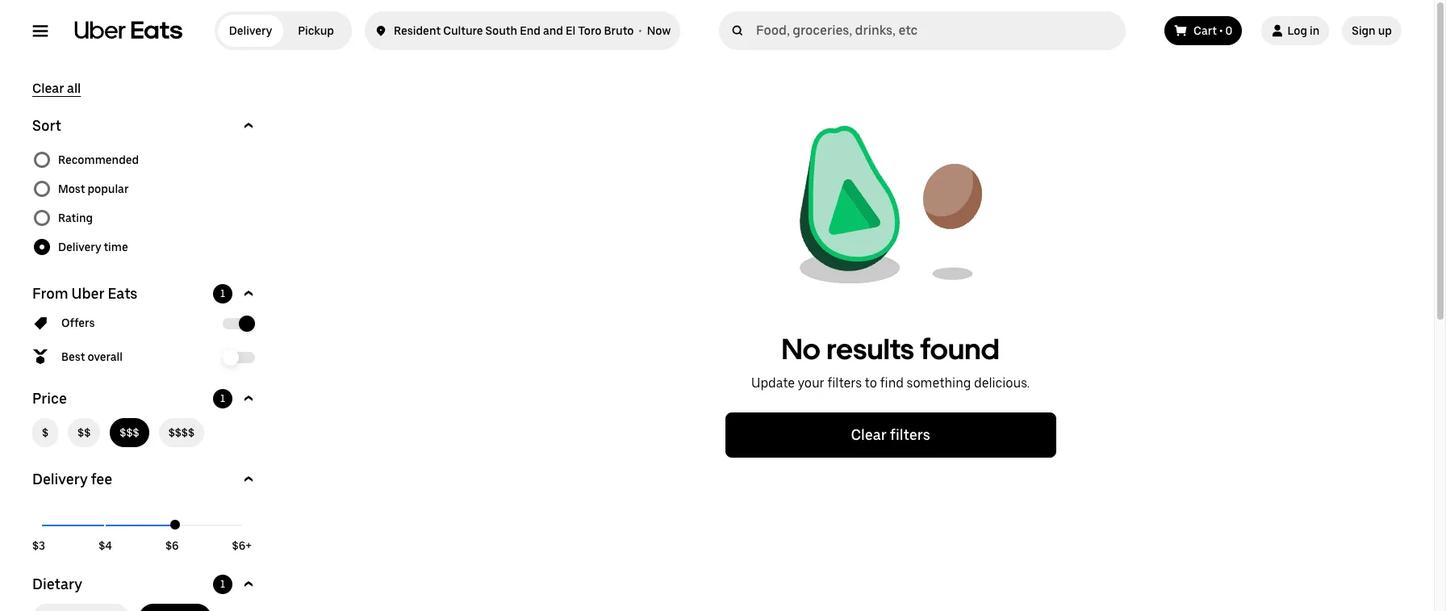 Task type: vqa. For each thing, say whether or not it's contained in the screenshot.
Ave)
no



Task type: locate. For each thing, give the bounding box(es) containing it.
option group containing recommended
[[32, 145, 258, 262]]

1 vertical spatial filters
[[890, 426, 931, 443]]

•
[[639, 24, 642, 37], [1220, 24, 1223, 37]]

0 horizontal spatial clear
[[32, 81, 64, 96]]

delivery for delivery fee
[[32, 471, 88, 488]]

2 vertical spatial 1
[[220, 579, 225, 590]]

0
[[1226, 24, 1233, 37]]

delivery inside button
[[32, 471, 88, 488]]

eats
[[108, 285, 138, 302]]

0 vertical spatial clear
[[32, 81, 64, 96]]

1 1 from the top
[[220, 288, 225, 299]]

recommended
[[58, 153, 139, 166]]

from uber eats
[[32, 285, 138, 302]]

3 1 from the top
[[220, 579, 225, 590]]

1 vertical spatial delivery
[[58, 241, 101, 253]]

$$$ button
[[110, 418, 149, 447]]

now
[[647, 24, 671, 37]]

log in
[[1288, 24, 1320, 37]]

0 vertical spatial 1
[[220, 288, 225, 299]]

delivery time
[[58, 241, 128, 253]]

delivery for delivery time
[[58, 241, 101, 253]]

1 vertical spatial 1
[[220, 393, 225, 404]]

results
[[827, 332, 915, 366]]

most
[[58, 182, 85, 195]]

delivery left fee
[[32, 471, 88, 488]]

2 • from the left
[[1220, 24, 1223, 37]]

1 for dietary
[[220, 579, 225, 590]]

• left 0
[[1220, 24, 1223, 37]]

2 vertical spatial delivery
[[32, 471, 88, 488]]

and
[[543, 24, 563, 37]]

1 horizontal spatial clear
[[851, 426, 887, 443]]

0 vertical spatial delivery
[[229, 24, 272, 37]]

$$$
[[120, 426, 139, 439]]

filters
[[828, 375, 862, 391], [890, 426, 931, 443]]

Food, groceries, drinks, etc text field
[[756, 23, 1120, 39]]

option group
[[32, 145, 258, 262]]

clear for clear all
[[32, 81, 64, 96]]

delivery
[[229, 24, 272, 37], [58, 241, 101, 253], [32, 471, 88, 488]]

offers
[[61, 316, 95, 329]]

clear down to
[[851, 426, 887, 443]]

resident
[[394, 24, 441, 37]]

$$$$ button
[[159, 418, 204, 447]]

filters down find
[[890, 426, 931, 443]]

$4
[[99, 539, 112, 552]]

0 horizontal spatial •
[[639, 24, 642, 37]]

update
[[752, 375, 795, 391]]

toro
[[578, 24, 602, 37]]

delivery inside option
[[229, 24, 272, 37]]

1 horizontal spatial •
[[1220, 24, 1223, 37]]

2 1 from the top
[[220, 393, 225, 404]]

uber eats home image
[[74, 21, 182, 40]]

cart
[[1194, 24, 1217, 37]]

0 horizontal spatial filters
[[828, 375, 862, 391]]

resident culture south end and el toro bruto • now
[[394, 24, 671, 37]]

delivery left pickup
[[229, 24, 272, 37]]

dietary
[[32, 576, 82, 592]]

price
[[32, 390, 67, 407]]

$6+
[[232, 539, 252, 552]]

1
[[220, 288, 225, 299], [220, 393, 225, 404], [220, 579, 225, 590]]

$$ button
[[68, 418, 100, 447]]

1 vertical spatial clear
[[851, 426, 887, 443]]

rating
[[58, 211, 93, 224]]

clear filters
[[851, 426, 931, 443]]

delivery down the rating
[[58, 241, 101, 253]]

clear
[[32, 81, 64, 96], [851, 426, 887, 443]]

$
[[42, 426, 49, 439]]

all
[[67, 81, 81, 96]]

your
[[798, 375, 825, 391]]

1 • from the left
[[639, 24, 642, 37]]

no
[[782, 332, 821, 366]]

find
[[880, 375, 904, 391]]

$$$$
[[168, 426, 195, 439]]

• left 'now' on the left of page
[[639, 24, 642, 37]]

clear left all
[[32, 81, 64, 96]]

sort button
[[32, 116, 258, 136]]

update your filters to find something delicious.
[[752, 375, 1030, 391]]

delivery fee button
[[32, 470, 258, 489]]

to
[[865, 375, 877, 391]]

clear filters link
[[725, 412, 1056, 458]]

filters left to
[[828, 375, 862, 391]]

clear inside 'button'
[[32, 81, 64, 96]]



Task type: describe. For each thing, give the bounding box(es) containing it.
uber
[[71, 285, 105, 302]]

from
[[32, 285, 68, 302]]

1 horizontal spatial filters
[[890, 426, 931, 443]]

delicious.
[[974, 375, 1030, 391]]

$ button
[[32, 418, 58, 447]]

end
[[520, 24, 541, 37]]

delivery for delivery
[[229, 24, 272, 37]]

delivery fee
[[32, 471, 112, 488]]

best overall
[[61, 350, 123, 363]]

pickup
[[298, 24, 334, 37]]

cart • 0
[[1194, 24, 1233, 37]]

best
[[61, 350, 85, 363]]

clear all
[[32, 81, 81, 96]]

sign up link
[[1343, 16, 1402, 45]]

something
[[907, 375, 971, 391]]

in
[[1310, 24, 1320, 37]]

overall
[[88, 350, 123, 363]]

sign up
[[1352, 24, 1392, 37]]

sign
[[1352, 24, 1376, 37]]

deliver to image
[[375, 21, 387, 40]]

el
[[566, 24, 576, 37]]

no results found
[[782, 332, 1000, 366]]

up
[[1379, 24, 1392, 37]]

0 vertical spatial filters
[[828, 375, 862, 391]]

$$
[[78, 426, 91, 439]]

culture
[[443, 24, 483, 37]]

Pickup radio
[[283, 15, 349, 47]]

log in link
[[1262, 16, 1330, 45]]

bruto
[[604, 24, 634, 37]]

clear for clear filters
[[851, 426, 887, 443]]

popular
[[88, 182, 129, 195]]

Delivery radio
[[218, 15, 283, 47]]

$6
[[165, 539, 179, 552]]

sort
[[32, 117, 61, 134]]

$3
[[32, 539, 45, 552]]

found
[[920, 332, 1000, 366]]

time
[[104, 241, 128, 253]]

1 for from uber eats
[[220, 288, 225, 299]]

most popular
[[58, 182, 129, 195]]

log
[[1288, 24, 1308, 37]]

clear all button
[[32, 81, 81, 97]]

main navigation menu image
[[32, 23, 48, 39]]

fee
[[91, 471, 112, 488]]

south
[[486, 24, 518, 37]]



